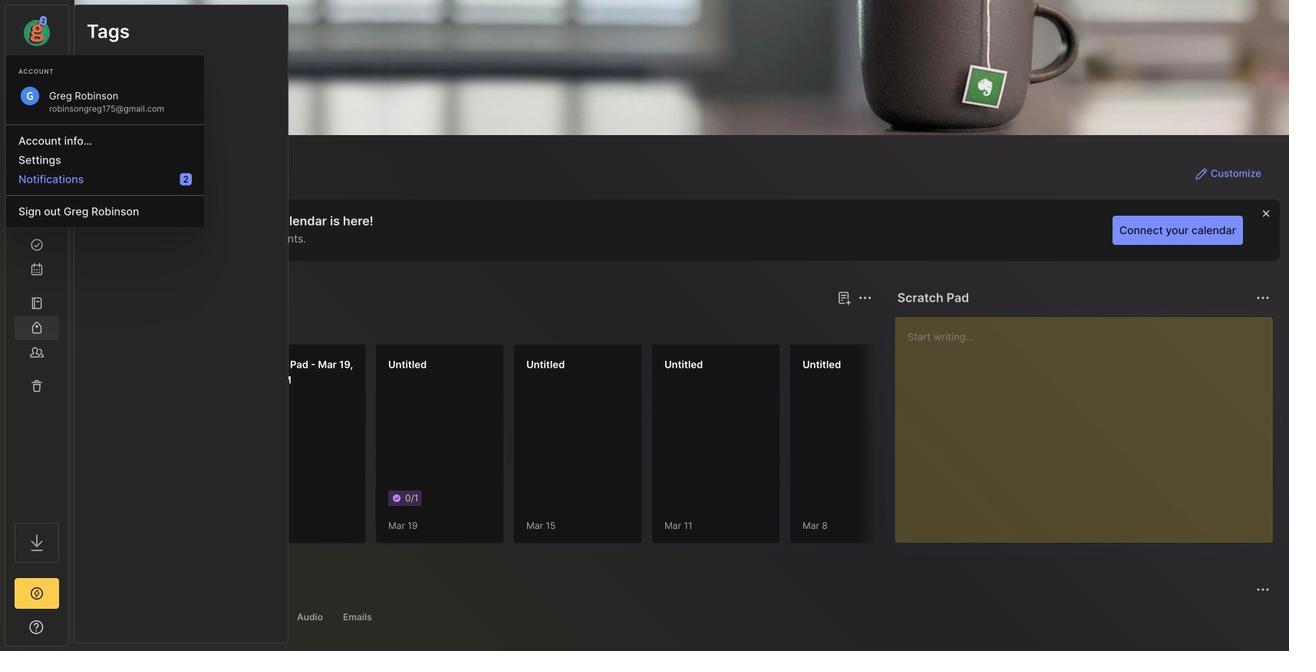 Task type: locate. For each thing, give the bounding box(es) containing it.
2 tab list from the top
[[102, 608, 1268, 626]]

row group
[[99, 344, 1290, 553]]

home image
[[29, 164, 45, 179]]

tab
[[102, 316, 147, 335], [153, 316, 216, 335], [219, 608, 284, 626], [290, 608, 330, 626], [336, 608, 379, 626]]

tree
[[5, 150, 68, 509]]

0 vertical spatial tab list
[[102, 316, 870, 335]]

tree inside main element
[[5, 150, 68, 509]]

upgrade image
[[28, 584, 46, 603]]

tab list
[[102, 316, 870, 335], [102, 608, 1268, 626]]

click to expand image
[[67, 623, 79, 641]]

Start writing… text field
[[908, 317, 1273, 530]]

1 vertical spatial tab list
[[102, 608, 1268, 626]]



Task type: vqa. For each thing, say whether or not it's contained in the screenshot.
note,
no



Task type: describe. For each thing, give the bounding box(es) containing it.
WHAT'S NEW field
[[5, 615, 68, 640]]

dropdown list menu
[[6, 118, 204, 221]]

main element
[[0, 0, 74, 651]]

1 tab list from the top
[[102, 316, 870, 335]]

Account field
[[5, 15, 68, 48]]

edit search image
[[28, 76, 46, 94]]



